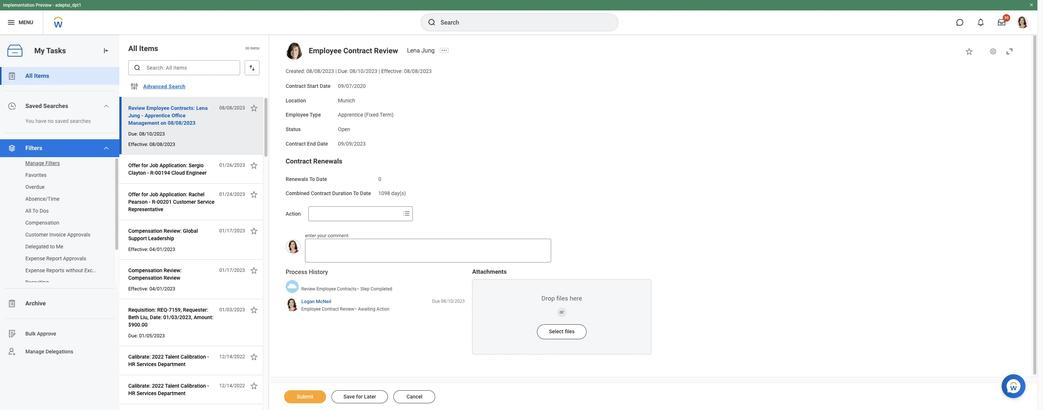 Task type: locate. For each thing, give the bounding box(es) containing it.
compensation inside list
[[25, 220, 59, 226]]

– for employee contract review
[[354, 307, 357, 312]]

1 12/14/2022 from the top
[[219, 354, 245, 360]]

2 vertical spatial 08/10/2023
[[441, 299, 465, 304]]

all left 'dos' on the bottom
[[25, 208, 31, 214]]

expense down delegated
[[25, 256, 45, 262]]

0 vertical spatial offer
[[128, 163, 140, 169]]

jung
[[422, 47, 435, 54], [128, 113, 140, 119]]

review inside review employee contracts: lena jung - apprentice office management on 08/08/2023
[[128, 105, 145, 111]]

0 vertical spatial department
[[158, 362, 186, 368]]

1 vertical spatial to
[[353, 191, 359, 197]]

1 horizontal spatial customer
[[173, 199, 196, 205]]

7159,
[[169, 307, 182, 313]]

01/17/2023
[[219, 228, 245, 234], [219, 268, 245, 274]]

search image up the configure icon
[[134, 64, 141, 72]]

search image
[[427, 18, 436, 27], [134, 64, 141, 72]]

0 horizontal spatial filters
[[25, 145, 42, 152]]

compensation up "requisition:"
[[128, 275, 162, 281]]

prompts image
[[402, 209, 411, 218]]

2 calibrate: from the top
[[128, 384, 151, 390]]

1 vertical spatial 04/01/2023
[[150, 287, 175, 292]]

list
[[0, 67, 119, 361], [0, 157, 119, 289]]

invoice
[[49, 232, 66, 238]]

0 vertical spatial manage
[[25, 160, 44, 166]]

0
[[379, 176, 381, 182]]

0 vertical spatial all items
[[128, 44, 158, 53]]

0 vertical spatial calibrate: 2022 talent calibration - hr services department button
[[128, 353, 215, 369]]

– for review employee contracts
[[357, 287, 360, 292]]

1 horizontal spatial items
[[139, 44, 158, 53]]

1 horizontal spatial renewals
[[313, 157, 343, 165]]

effective: 04/01/2023 for support
[[128, 247, 175, 253]]

2 expense from the top
[[25, 268, 45, 274]]

2 application: from the top
[[160, 192, 187, 198]]

contract start date
[[286, 83, 331, 89]]

0 vertical spatial items
[[139, 44, 158, 53]]

30 inside item list element
[[245, 46, 249, 50]]

2 04/01/2023 from the top
[[150, 287, 175, 292]]

clock check image
[[7, 102, 16, 111]]

lena inside review employee contracts: lena jung - apprentice office management on 08/08/2023
[[196, 105, 208, 111]]

effective: 04/01/2023 down "compensation review: compensation review"
[[128, 287, 175, 292]]

0 vertical spatial application:
[[160, 163, 187, 169]]

1 vertical spatial action
[[377, 307, 390, 312]]

date right end
[[317, 141, 328, 147]]

offer inside offer for job application: rachel pearson - r-00201 customer service representative
[[128, 192, 140, 198]]

0 vertical spatial customer
[[173, 199, 196, 205]]

review up 'management'
[[128, 105, 145, 111]]

2 calibrate: 2022 talent calibration - hr services department from the top
[[128, 384, 209, 397]]

1 vertical spatial jung
[[128, 113, 140, 119]]

job inside offer for job application: rachel pearson - r-00201 customer service representative
[[150, 192, 158, 198]]

2022
[[152, 354, 164, 360], [152, 384, 164, 390]]

search image up lena jung element
[[427, 18, 436, 27]]

enter
[[305, 233, 316, 239]]

1 vertical spatial calibration
[[181, 384, 206, 390]]

my tasks element
[[0, 34, 119, 411]]

1 vertical spatial chevron down image
[[103, 146, 109, 151]]

compensation up support
[[128, 228, 162, 234]]

select
[[549, 329, 564, 335]]

renewals down end
[[313, 157, 343, 165]]

1 horizontal spatial lena
[[407, 47, 420, 54]]

manage inside button
[[25, 160, 44, 166]]

all items inside button
[[25, 72, 49, 79]]

1 | from the left
[[336, 68, 337, 74]]

0 horizontal spatial 30
[[245, 46, 249, 50]]

0 vertical spatial review:
[[164, 228, 182, 234]]

3 star image from the top
[[250, 353, 259, 362]]

offer for offer for job application: rachel pearson - r-00201 customer service representative
[[128, 192, 140, 198]]

0 vertical spatial effective: 04/01/2023
[[128, 247, 175, 253]]

star image for offer for job application: rachel pearson - r-00201 customer service representative
[[250, 190, 259, 199]]

expense inside button
[[25, 256, 45, 262]]

munich element
[[338, 96, 355, 104]]

calibrate: for second calibrate: 2022 talent calibration - hr services department button from the top
[[128, 384, 151, 390]]

2 horizontal spatial to
[[353, 191, 359, 197]]

menu button
[[0, 10, 43, 34]]

compensation review: compensation review
[[128, 268, 182, 281]]

review: inside "compensation review: compensation review"
[[164, 268, 182, 274]]

1 vertical spatial department
[[158, 391, 186, 397]]

2 manage from the top
[[25, 349, 44, 355]]

1 vertical spatial 08/10/2023
[[139, 131, 165, 137]]

searches
[[43, 103, 68, 110]]

logan
[[301, 299, 315, 305]]

contract renewals
[[286, 157, 343, 165]]

all right transformation import icon
[[128, 44, 137, 53]]

manage filters button
[[0, 157, 106, 169]]

1 vertical spatial all
[[25, 72, 33, 79]]

delegated to me button
[[0, 241, 106, 253]]

select files
[[549, 329, 575, 335]]

review left "awaiting"
[[340, 307, 354, 312]]

calibration for second calibrate: 2022 talent calibration - hr services department button from the top
[[181, 384, 206, 390]]

start
[[307, 83, 319, 89]]

support
[[128, 236, 147, 242]]

job inside offer for job application: sergio clayton - r-00194 cloud engineer
[[150, 163, 158, 169]]

star image
[[250, 104, 259, 113], [250, 190, 259, 199], [250, 353, 259, 362]]

employee for employee type
[[286, 112, 309, 118]]

offer for job application: rachel pearson - r-00201 customer service representative button
[[128, 190, 215, 214]]

expense inside button
[[25, 268, 45, 274]]

08/08/2023
[[307, 68, 334, 74], [404, 68, 432, 74], [219, 105, 245, 111], [168, 120, 196, 126], [150, 142, 175, 147]]

for inside offer for job application: rachel pearson - r-00201 customer service representative
[[142, 192, 148, 198]]

to for dos
[[33, 208, 38, 214]]

manage down bulk
[[25, 349, 44, 355]]

0 horizontal spatial apprentice
[[145, 113, 170, 119]]

for inside action bar region
[[356, 394, 363, 400]]

08/10/2023 inside item list element
[[139, 131, 165, 137]]

compensation inside compensation review: global support leadership
[[128, 228, 162, 234]]

1 services from the top
[[137, 362, 157, 368]]

0 vertical spatial r-
[[150, 170, 155, 176]]

1 department from the top
[[158, 362, 186, 368]]

04/01/2023
[[150, 247, 175, 253], [150, 287, 175, 292]]

offer
[[128, 163, 140, 169], [128, 192, 140, 198]]

due: for review employee contracts: lena jung - apprentice office management on 08/08/2023
[[128, 131, 138, 137]]

no
[[48, 118, 54, 124]]

or
[[560, 310, 564, 315]]

apprentice (fixed term) element
[[338, 111, 394, 118]]

offer inside offer for job application: sergio clayton - r-00194 cloud engineer
[[128, 163, 140, 169]]

1 2022 from the top
[[152, 354, 164, 360]]

2 vertical spatial for
[[356, 394, 363, 400]]

sort image
[[249, 64, 256, 72]]

to left 'dos' on the bottom
[[33, 208, 38, 214]]

effective: 04/01/2023 down leadership
[[128, 247, 175, 253]]

approvals
[[67, 232, 90, 238], [63, 256, 86, 262]]

0 vertical spatial action
[[286, 211, 301, 217]]

04/01/2023 down "compensation review: compensation review"
[[150, 287, 175, 292]]

compensation review: global support leadership button
[[128, 227, 215, 243]]

–
[[357, 287, 360, 292], [354, 307, 357, 312]]

1 vertical spatial manage
[[25, 349, 44, 355]]

0 vertical spatial hr
[[128, 362, 135, 368]]

1 vertical spatial search image
[[134, 64, 141, 72]]

contracts:
[[171, 105, 195, 111]]

0 horizontal spatial to
[[33, 208, 38, 214]]

approvals for customer invoice approvals
[[67, 232, 90, 238]]

combined contract duration to date
[[286, 191, 371, 197]]

action inside process history region
[[377, 307, 390, 312]]

notifications large image
[[978, 19, 985, 26]]

calibrate:
[[128, 354, 151, 360], [128, 384, 151, 390]]

manage filters
[[25, 160, 60, 166]]

1 hr from the top
[[128, 362, 135, 368]]

archive button
[[0, 295, 119, 313]]

step
[[361, 287, 370, 292]]

08/10/2023 right due
[[441, 299, 465, 304]]

approvals for expense report approvals
[[63, 256, 86, 262]]

advanced search button
[[140, 79, 189, 94]]

– left step
[[357, 287, 360, 292]]

to inside button
[[33, 208, 38, 214]]

expense for expense report approvals
[[25, 256, 45, 262]]

employee down location
[[286, 112, 309, 118]]

1 calibrate: 2022 talent calibration - hr services department button from the top
[[128, 353, 215, 369]]

1 review: from the top
[[164, 228, 182, 234]]

offer for offer for job application: sergio clayton - r-00194 cloud engineer
[[128, 163, 140, 169]]

r- up representative
[[152, 199, 157, 205]]

1 list from the top
[[0, 67, 119, 361]]

offer for job application: sergio clayton - r-00194 cloud engineer
[[128, 163, 207, 176]]

01/03/2023,
[[163, 315, 192, 321]]

08/10/2023 up contract start date 'element'
[[350, 68, 378, 74]]

all right clipboard icon
[[25, 72, 33, 79]]

job for 00194
[[150, 163, 158, 169]]

due: down 'management'
[[128, 131, 138, 137]]

1 job from the top
[[150, 163, 158, 169]]

1 vertical spatial 12/14/2022
[[219, 384, 245, 389]]

bulk
[[25, 331, 36, 337]]

review: inside compensation review: global support leadership
[[164, 228, 182, 234]]

employee contract review
[[309, 46, 398, 55]]

employee down logan
[[301, 307, 321, 312]]

2 offer from the top
[[128, 192, 140, 198]]

1 vertical spatial r-
[[152, 199, 157, 205]]

1 vertical spatial talent
[[165, 384, 179, 390]]

1 vertical spatial 2022
[[152, 384, 164, 390]]

1 application: from the top
[[160, 163, 187, 169]]

0 vertical spatial due:
[[338, 68, 348, 74]]

date for contract end date
[[317, 141, 328, 147]]

process
[[286, 269, 308, 276]]

apprentice down munich
[[338, 112, 363, 118]]

application:
[[160, 163, 187, 169], [160, 192, 187, 198]]

apprentice up on
[[145, 113, 170, 119]]

expense reports without exceptions
[[25, 268, 110, 274]]

approvals inside button
[[63, 256, 86, 262]]

- inside review employee contracts: lena jung - apprentice office management on 08/08/2023
[[141, 113, 143, 119]]

requester:
[[183, 307, 208, 313]]

– left "awaiting"
[[354, 307, 357, 312]]

renewals to date element
[[379, 172, 381, 183]]

expense up recruiting
[[25, 268, 45, 274]]

customer inside offer for job application: rachel pearson - r-00201 customer service representative
[[173, 199, 196, 205]]

hr for second calibrate: 2022 talent calibration - hr services department button from the bottom
[[128, 362, 135, 368]]

due: up contract start date 'element'
[[338, 68, 348, 74]]

for up pearson
[[142, 192, 148, 198]]

r- right clayton
[[150, 170, 155, 176]]

0 horizontal spatial search image
[[134, 64, 141, 72]]

1 01/17/2023 from the top
[[219, 228, 245, 234]]

0 vertical spatial approvals
[[67, 232, 90, 238]]

manage for manage delegations
[[25, 349, 44, 355]]

0 vertical spatial expense
[[25, 256, 45, 262]]

2 talent from the top
[[165, 384, 179, 390]]

calibrate: for second calibrate: 2022 talent calibration - hr services department button from the bottom
[[128, 354, 151, 360]]

01/05/2023
[[139, 334, 165, 339]]

all to dos
[[25, 208, 49, 214]]

0 horizontal spatial customer
[[25, 232, 48, 238]]

-
[[53, 3, 54, 8], [141, 113, 143, 119], [147, 170, 149, 176], [149, 199, 151, 205], [207, 354, 209, 360], [207, 384, 209, 390]]

to for date
[[309, 176, 315, 182]]

04/01/2023 down leadership
[[150, 247, 175, 253]]

contract down mcneil
[[322, 307, 339, 312]]

due: for requisition: req-7159, requester: beth liu, date: 01/03/2023, amount: $900.00
[[128, 334, 138, 339]]

effective: 04/01/2023 for review
[[128, 287, 175, 292]]

2 calibration from the top
[[181, 384, 206, 390]]

0 vertical spatial calibration
[[181, 354, 206, 360]]

chevron down image inside filters dropdown button
[[103, 146, 109, 151]]

08/10/2023 up effective: 08/08/2023
[[139, 131, 165, 137]]

30 left profile logan mcneil image
[[1005, 16, 1009, 20]]

offer up clayton
[[128, 163, 140, 169]]

date up combined contract duration to date on the left top
[[316, 176, 327, 182]]

date left 1098
[[360, 191, 371, 197]]

1 offer from the top
[[128, 163, 140, 169]]

for for clayton
[[142, 163, 148, 169]]

1 manage from the top
[[25, 160, 44, 166]]

30 inside button
[[1005, 16, 1009, 20]]

review up 7159,
[[164, 275, 180, 281]]

0 vertical spatial search image
[[427, 18, 436, 27]]

1 vertical spatial filters
[[45, 160, 60, 166]]

0 vertical spatial 01/17/2023
[[219, 228, 245, 234]]

all items inside item list element
[[128, 44, 158, 53]]

1 vertical spatial review:
[[164, 268, 182, 274]]

perspective image
[[7, 144, 16, 153]]

0 vertical spatial jung
[[422, 47, 435, 54]]

compensation down support
[[128, 268, 162, 274]]

calibration
[[181, 354, 206, 360], [181, 384, 206, 390]]

1 vertical spatial 01/17/2023
[[219, 268, 245, 274]]

1 vertical spatial application:
[[160, 192, 187, 198]]

2 job from the top
[[150, 192, 158, 198]]

due: down $900.00
[[128, 334, 138, 339]]

r- inside offer for job application: sergio clayton - r-00194 cloud engineer
[[150, 170, 155, 176]]

1 calibrate: 2022 talent calibration - hr services department from the top
[[128, 354, 209, 368]]

fullscreen image
[[1006, 47, 1015, 56]]

manage up 'favorites'
[[25, 160, 44, 166]]

1 vertical spatial –
[[354, 307, 357, 312]]

2 effective: 04/01/2023 from the top
[[128, 287, 175, 292]]

date right start
[[320, 83, 331, 89]]

for
[[142, 163, 148, 169], [142, 192, 148, 198], [356, 394, 363, 400]]

for inside offer for job application: sergio clayton - r-00194 cloud engineer
[[142, 163, 148, 169]]

08/10/2023 inside process history region
[[441, 299, 465, 304]]

day(s)
[[392, 191, 406, 197]]

1 vertical spatial due:
[[128, 131, 138, 137]]

0 vertical spatial to
[[309, 176, 315, 182]]

0 horizontal spatial |
[[336, 68, 337, 74]]

star image
[[965, 47, 974, 56], [250, 161, 259, 170], [250, 227, 259, 236], [250, 266, 259, 275], [250, 306, 259, 315], [250, 382, 259, 391]]

combined contract duration to date element
[[379, 186, 406, 197]]

01/17/2023 for compensation review: global support leadership
[[219, 228, 245, 234]]

talent for second calibrate: 2022 talent calibration - hr services department button from the bottom
[[165, 354, 179, 360]]

job
[[150, 163, 158, 169], [150, 192, 158, 198]]

you have no saved searches button
[[0, 115, 112, 127]]

approvals up without
[[63, 256, 86, 262]]

1 vertical spatial lena
[[196, 105, 208, 111]]

01/17/2023 for compensation review: compensation review
[[219, 268, 245, 274]]

2 services from the top
[[137, 391, 157, 397]]

1 star image from the top
[[250, 104, 259, 113]]

2 12/14/2022 from the top
[[219, 384, 245, 389]]

2 hr from the top
[[128, 391, 135, 397]]

report
[[46, 256, 62, 262]]

1 horizontal spatial filters
[[45, 160, 60, 166]]

1 04/01/2023 from the top
[[150, 247, 175, 253]]

comment
[[328, 233, 349, 239]]

2 star image from the top
[[250, 190, 259, 199]]

0 horizontal spatial all items
[[25, 72, 49, 79]]

0 vertical spatial 12/14/2022
[[219, 354, 245, 360]]

employee up on
[[146, 105, 169, 111]]

0 vertical spatial services
[[137, 362, 157, 368]]

2 list from the top
[[0, 157, 119, 289]]

all items button
[[0, 67, 119, 85]]

r- inside offer for job application: rachel pearson - r-00201 customer service representative
[[152, 199, 157, 205]]

for right the save
[[356, 394, 363, 400]]

1 vertical spatial 30
[[245, 46, 249, 50]]

manage
[[25, 160, 44, 166], [25, 349, 44, 355]]

all items
[[128, 44, 158, 53], [25, 72, 49, 79]]

1 calibrate: from the top
[[128, 354, 151, 360]]

employee right employee's photo (lena jung)
[[309, 46, 342, 55]]

1 calibration from the top
[[181, 354, 206, 360]]

tasks
[[46, 46, 66, 55]]

0 vertical spatial talent
[[165, 354, 179, 360]]

services for second calibrate: 2022 talent calibration - hr services department button from the top
[[137, 391, 157, 397]]

action right "awaiting"
[[377, 307, 390, 312]]

application: inside offer for job application: rachel pearson - r-00201 customer service representative
[[160, 192, 187, 198]]

1 vertical spatial all items
[[25, 72, 49, 79]]

inbox large image
[[998, 19, 1006, 26]]

to right duration
[[353, 191, 359, 197]]

employee
[[309, 46, 342, 55], [146, 105, 169, 111], [286, 112, 309, 118], [317, 287, 336, 292], [301, 307, 321, 312]]

1 horizontal spatial apprentice
[[338, 112, 363, 118]]

filters button
[[0, 140, 119, 157]]

job up 00201
[[150, 192, 158, 198]]

1 horizontal spatial to
[[309, 176, 315, 182]]

1 horizontal spatial action
[[377, 307, 390, 312]]

review inside "compensation review: compensation review"
[[164, 275, 180, 281]]

review: down leadership
[[164, 268, 182, 274]]

1 vertical spatial customer
[[25, 232, 48, 238]]

08/10/2023
[[350, 68, 378, 74], [139, 131, 165, 137], [441, 299, 465, 304]]

0 vertical spatial calibrate: 2022 talent calibration - hr services department
[[128, 354, 209, 368]]

2 department from the top
[[158, 391, 186, 397]]

contract renewals button
[[286, 157, 343, 165]]

history
[[309, 269, 328, 276]]

favorites
[[25, 172, 47, 178]]

0 vertical spatial 30
[[1005, 16, 1009, 20]]

2 01/17/2023 from the top
[[219, 268, 245, 274]]

contract start date element
[[338, 79, 366, 90]]

customer up delegated
[[25, 232, 48, 238]]

0 vertical spatial chevron down image
[[103, 103, 109, 109]]

approvals right the "invoice"
[[67, 232, 90, 238]]

0 vertical spatial calibrate:
[[128, 354, 151, 360]]

2 horizontal spatial 08/10/2023
[[441, 299, 465, 304]]

1 effective: 04/01/2023 from the top
[[128, 247, 175, 253]]

department for second calibrate: 2022 talent calibration - hr services department button from the bottom
[[158, 362, 186, 368]]

0 vertical spatial filters
[[25, 145, 42, 152]]

review: up leadership
[[164, 228, 182, 234]]

star image for calibrate: 2022 talent calibration - hr services department
[[250, 353, 259, 362]]

30 left items
[[245, 46, 249, 50]]

job up 00194
[[150, 163, 158, 169]]

0 vertical spatial 2022
[[152, 354, 164, 360]]

1 horizontal spatial |
[[379, 68, 380, 74]]

review
[[374, 46, 398, 55], [128, 105, 145, 111], [164, 275, 180, 281], [301, 287, 316, 292], [340, 307, 354, 312]]

approvals inside button
[[67, 232, 90, 238]]

1 vertical spatial effective: 04/01/2023
[[128, 287, 175, 292]]

review: for compensation
[[164, 268, 182, 274]]

action bar region
[[269, 384, 1038, 411]]

2 review: from the top
[[164, 268, 182, 274]]

later
[[364, 394, 376, 400]]

12/14/2022 for second calibrate: 2022 talent calibration - hr services department button from the top
[[219, 384, 245, 389]]

2 vertical spatial due:
[[128, 334, 138, 339]]

customer invoice approvals button
[[0, 229, 106, 241]]

clipboard image
[[7, 72, 16, 81]]

0 vertical spatial for
[[142, 163, 148, 169]]

2 vertical spatial to
[[33, 208, 38, 214]]

due:
[[338, 68, 348, 74], [128, 131, 138, 137], [128, 334, 138, 339]]

job for 00201
[[150, 192, 158, 198]]

renewals up combined
[[286, 176, 308, 182]]

2 2022 from the top
[[152, 384, 164, 390]]

1 vertical spatial for
[[142, 192, 148, 198]]

1 talent from the top
[[165, 354, 179, 360]]

1 vertical spatial offer
[[128, 192, 140, 198]]

items inside item list element
[[139, 44, 158, 53]]

due: 01/05/2023
[[128, 334, 165, 339]]

talent for second calibrate: 2022 talent calibration - hr services department button from the top
[[165, 384, 179, 390]]

application: for customer
[[160, 192, 187, 198]]

Search: All Items text field
[[128, 60, 240, 75]]

action down combined
[[286, 211, 301, 217]]

expense reports without exceptions button
[[0, 265, 110, 277]]

0 horizontal spatial items
[[34, 72, 49, 79]]

contracts
[[337, 287, 357, 292]]

calibrate: 2022 talent calibration - hr services department
[[128, 354, 209, 368], [128, 384, 209, 397]]

filters up manage filters at the top left
[[25, 145, 42, 152]]

to down contract renewals
[[309, 176, 315, 182]]

0 vertical spatial –
[[357, 287, 360, 292]]

offer up pearson
[[128, 192, 140, 198]]

customer inside customer invoice approvals button
[[25, 232, 48, 238]]

1 vertical spatial expense
[[25, 268, 45, 274]]

filters up favorites button
[[45, 160, 60, 166]]

2 chevron down image from the top
[[103, 146, 109, 151]]

0 vertical spatial 04/01/2023
[[150, 247, 175, 253]]

1 vertical spatial calibrate: 2022 talent calibration - hr services department
[[128, 384, 209, 397]]

0 horizontal spatial 08/10/2023
[[139, 131, 165, 137]]

filters
[[25, 145, 42, 152], [45, 160, 60, 166]]

1 expense from the top
[[25, 256, 45, 262]]

application: up 00201
[[160, 192, 187, 198]]

for up clayton
[[142, 163, 148, 169]]

1 horizontal spatial all items
[[128, 44, 158, 53]]

hr
[[128, 362, 135, 368], [128, 391, 135, 397]]

application: inside offer for job application: sergio clayton - r-00194 cloud engineer
[[160, 163, 187, 169]]

attachments
[[472, 269, 507, 276]]

0 vertical spatial 08/10/2023
[[350, 68, 378, 74]]

effective: 08/08/2023
[[128, 142, 175, 147]]

date:
[[150, 315, 162, 321]]

compensation down 'dos' on the bottom
[[25, 220, 59, 226]]

2 vertical spatial star image
[[250, 353, 259, 362]]

filters inside dropdown button
[[25, 145, 42, 152]]

customer down rachel
[[173, 199, 196, 205]]

requisition: req-7159, requester: beth liu, date: 01/03/2023, amount: $900.00 button
[[128, 306, 215, 330]]

contract up location
[[286, 83, 306, 89]]

1 chevron down image from the top
[[103, 103, 109, 109]]

office
[[172, 113, 186, 119]]

12/14/2022
[[219, 354, 245, 360], [219, 384, 245, 389]]

enter your comment
[[305, 233, 349, 239]]

apprentice inside apprentice (fixed term) element
[[338, 112, 363, 118]]

30 for 30
[[1005, 16, 1009, 20]]

1 vertical spatial star image
[[250, 190, 259, 199]]

search image inside item list element
[[134, 64, 141, 72]]

- inside offer for job application: sergio clayton - r-00194 cloud engineer
[[147, 170, 149, 176]]

1 vertical spatial job
[[150, 192, 158, 198]]

chevron down image
[[103, 103, 109, 109], [103, 146, 109, 151]]

1 vertical spatial services
[[137, 391, 157, 397]]

0 vertical spatial star image
[[250, 104, 259, 113]]

00194
[[155, 170, 170, 176]]

0 vertical spatial lena
[[407, 47, 420, 54]]

1 vertical spatial calibrate:
[[128, 384, 151, 390]]

04/01/2023 for review
[[150, 287, 175, 292]]

all inside item list element
[[128, 44, 137, 53]]

lena jung element
[[407, 47, 439, 54]]

application: up cloud on the top left of the page
[[160, 163, 187, 169]]

rename image
[[7, 330, 16, 339]]

08/10/2023 for due: 08/10/2023
[[139, 131, 165, 137]]



Task type: vqa. For each thing, say whether or not it's contained in the screenshot.


Task type: describe. For each thing, give the bounding box(es) containing it.
searches
[[70, 118, 91, 124]]

service
[[197, 199, 215, 205]]

req-
[[157, 307, 169, 313]]

my
[[34, 46, 45, 55]]

delegated to me
[[25, 244, 63, 250]]

contract end date
[[286, 141, 328, 147]]

completed
[[371, 287, 392, 292]]

attachments region
[[472, 269, 652, 355]]

engineer
[[186, 170, 207, 176]]

services for second calibrate: 2022 talent calibration - hr services department button from the bottom
[[137, 362, 157, 368]]

preview
[[36, 3, 52, 8]]

contract down status
[[286, 141, 306, 147]]

apprentice (fixed term)
[[338, 112, 394, 118]]

calibrate: 2022 talent calibration - hr services department for second calibrate: 2022 talent calibration - hr services department button from the bottom
[[128, 354, 209, 368]]

term)
[[380, 112, 394, 118]]

requisition:
[[128, 307, 156, 313]]

compensation review: global support leadership
[[128, 228, 198, 242]]

open element
[[338, 125, 350, 132]]

favorites button
[[0, 169, 106, 181]]

(fixed
[[365, 112, 379, 118]]

approve
[[37, 331, 56, 337]]

calibration for second calibrate: 2022 talent calibration - hr services department button from the bottom
[[181, 354, 206, 360]]

user plus image
[[7, 348, 16, 357]]

30 items
[[245, 46, 260, 50]]

08/10/2023 for due 08/10/2023
[[441, 299, 465, 304]]

30 for 30 items
[[245, 46, 249, 50]]

12/14/2022 for second calibrate: 2022 talent calibration - hr services department button from the bottom
[[219, 354, 245, 360]]

search
[[169, 84, 186, 90]]

reports
[[46, 268, 64, 274]]

employee for employee contract review – awaiting action
[[301, 307, 321, 312]]

exceptions
[[84, 268, 110, 274]]

gear image
[[990, 48, 997, 55]]

2022 for second calibrate: 2022 talent calibration - hr services department button from the top
[[152, 384, 164, 390]]

items
[[250, 46, 260, 50]]

process history region
[[286, 269, 465, 315]]

delegations
[[46, 349, 73, 355]]

end
[[307, 141, 316, 147]]

customer invoice approvals
[[25, 232, 90, 238]]

04/01/2023 for support
[[150, 247, 175, 253]]

review up created: 08/08/2023 | due: 08/10/2023 | effective: 08/08/2023
[[374, 46, 398, 55]]

pearson
[[128, 199, 148, 205]]

cancel
[[407, 394, 423, 400]]

r- for 00201
[[152, 199, 157, 205]]

clayton
[[128, 170, 146, 176]]

list containing all items
[[0, 67, 119, 361]]

1 horizontal spatial 08/10/2023
[[350, 68, 378, 74]]

01/24/2023
[[219, 192, 245, 197]]

contract down contract end date
[[286, 157, 312, 165]]

review employee contracts: lena jung - apprentice office management on 08/08/2023 button
[[128, 104, 215, 128]]

employee type
[[286, 112, 321, 118]]

compensation for compensation review: global support leadership
[[128, 228, 162, 234]]

process history
[[286, 269, 328, 276]]

2 vertical spatial all
[[25, 208, 31, 214]]

leadership
[[148, 236, 174, 242]]

munich
[[338, 98, 355, 104]]

- inside offer for job application: rachel pearson - r-00201 customer service representative
[[149, 199, 151, 205]]

$900.00
[[128, 322, 148, 328]]

created: 08/08/2023 | due: 08/10/2023 | effective: 08/08/2023
[[286, 68, 432, 74]]

contract down renewals to date
[[311, 191, 331, 197]]

filters inside button
[[45, 160, 60, 166]]

2022 for second calibrate: 2022 talent calibration - hr services department button from the bottom
[[152, 354, 164, 360]]

bulk approve
[[25, 331, 56, 337]]

implementation
[[3, 3, 35, 8]]

due 08/10/2023
[[432, 299, 465, 304]]

configure image
[[130, 82, 139, 91]]

- inside menu banner
[[53, 3, 54, 8]]

contract inside process history region
[[322, 307, 339, 312]]

0 vertical spatial renewals
[[313, 157, 343, 165]]

compensation for compensation
[[25, 220, 59, 226]]

enter your comment text field
[[305, 239, 551, 263]]

offer for job application: rachel pearson - r-00201 customer service representative
[[128, 192, 215, 213]]

archive
[[25, 300, 46, 307]]

calibrate: 2022 talent calibration - hr services department for second calibrate: 2022 talent calibration - hr services department button from the top
[[128, 384, 209, 397]]

review up logan
[[301, 287, 316, 292]]

2 | from the left
[[379, 68, 380, 74]]

offer for job application: sergio clayton - r-00194 cloud engineer button
[[128, 161, 215, 178]]

contract end date element
[[338, 136, 366, 148]]

Action field
[[309, 207, 401, 221]]

0 horizontal spatial action
[[286, 211, 301, 217]]

1098 day(s)
[[379, 191, 406, 197]]

item list element
[[119, 34, 269, 411]]

saved searches
[[25, 103, 68, 110]]

save
[[344, 394, 355, 400]]

lena jung
[[407, 47, 435, 54]]

profile logan mcneil image
[[1017, 16, 1029, 30]]

expense for expense reports without exceptions
[[25, 268, 45, 274]]

adeptai_dpt1
[[55, 3, 81, 8]]

2 calibrate: 2022 talent calibration - hr services department button from the top
[[128, 382, 215, 398]]

date for renewals to date
[[316, 176, 327, 182]]

employee's photo (lena jung) image
[[286, 43, 303, 60]]

compensation for compensation review: compensation review
[[128, 268, 162, 274]]

application: for cloud
[[160, 163, 187, 169]]

advanced
[[143, 84, 167, 90]]

type
[[310, 112, 321, 118]]

chevron down image for saved searches
[[103, 103, 109, 109]]

employee for employee contract review
[[309, 46, 342, 55]]

created:
[[286, 68, 305, 74]]

1 vertical spatial renewals
[[286, 176, 308, 182]]

apprentice inside review employee contracts: lena jung - apprentice office management on 08/08/2023
[[145, 113, 170, 119]]

employee up mcneil
[[317, 287, 336, 292]]

clipboard image
[[7, 300, 16, 309]]

list containing manage filters
[[0, 157, 119, 289]]

saved
[[25, 103, 42, 110]]

overdue
[[25, 184, 45, 190]]

overdue button
[[0, 181, 106, 193]]

saved
[[55, 118, 69, 124]]

transformation import image
[[102, 47, 110, 54]]

for for pearson
[[142, 192, 148, 198]]

manage delegations
[[25, 349, 73, 355]]

r- for 00194
[[150, 170, 155, 176]]

1 horizontal spatial search image
[[427, 18, 436, 27]]

without
[[66, 268, 83, 274]]

items inside button
[[34, 72, 49, 79]]

files
[[565, 329, 575, 335]]

implementation preview -   adeptai_dpt1
[[3, 3, 81, 8]]

review: for global
[[164, 228, 182, 234]]

review employee contracts – step completed
[[301, 287, 392, 292]]

to
[[50, 244, 55, 250]]

30 button
[[994, 14, 1011, 31]]

hr for second calibrate: 2022 talent calibration - hr services department button from the top
[[128, 391, 135, 397]]

submit
[[297, 394, 314, 400]]

contract renewals group
[[286, 157, 1018, 198]]

manage for manage filters
[[25, 160, 44, 166]]

department for second calibrate: 2022 talent calibration - hr services department button from the top
[[158, 391, 186, 397]]

status
[[286, 126, 301, 132]]

manage delegations link
[[0, 343, 119, 361]]

compensation review: compensation review button
[[128, 266, 215, 283]]

select files button
[[537, 325, 587, 340]]

close environment banner image
[[1030, 3, 1034, 7]]

combined
[[286, 191, 310, 197]]

menu banner
[[0, 0, 1038, 34]]

08/08/2023 inside review employee contracts: lena jung - apprentice office management on 08/08/2023
[[168, 120, 196, 126]]

your
[[317, 233, 327, 239]]

09/07/2020
[[338, 83, 366, 89]]

on
[[161, 120, 166, 126]]

compensation button
[[0, 217, 106, 229]]

Search Workday  search field
[[441, 14, 603, 31]]

recruiting button
[[0, 277, 106, 289]]

save for later
[[344, 394, 376, 400]]

chevron down image for filters
[[103, 146, 109, 151]]

save for later button
[[332, 391, 388, 404]]

1098
[[379, 191, 390, 197]]

employee inside review employee contracts: lena jung - apprentice office management on 08/08/2023
[[146, 105, 169, 111]]

justify image
[[7, 18, 16, 27]]

all to dos button
[[0, 205, 106, 217]]

me
[[56, 244, 63, 250]]

mcneil
[[316, 299, 331, 305]]

management
[[128, 120, 159, 126]]

menu
[[19, 19, 33, 25]]

employee's photo (logan mcneil) image
[[286, 240, 301, 255]]

jung inside review employee contracts: lena jung - apprentice office management on 08/08/2023
[[128, 113, 140, 119]]

contract up created: 08/08/2023 | due: 08/10/2023 | effective: 08/08/2023
[[344, 46, 372, 55]]

date for contract start date
[[320, 83, 331, 89]]

01/03/2023
[[219, 307, 245, 313]]



